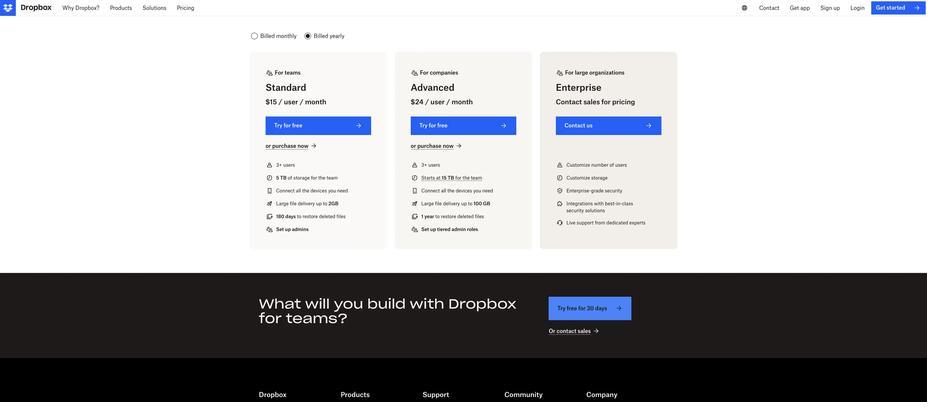Task type: locate. For each thing, give the bounding box(es) containing it.
file for advanced
[[435, 201, 442, 206]]

None radio
[[250, 31, 298, 41]]

to up admins
[[297, 214, 302, 219]]

up right sign
[[834, 5, 841, 11]]

restore down large file delivery up to 2gb
[[303, 214, 318, 219]]

3+ for standard
[[276, 162, 282, 168]]

admin
[[452, 226, 466, 232]]

1 or purchase now link from the left
[[266, 142, 318, 150]]

0 vertical spatial of
[[610, 162, 615, 168]]

0 vertical spatial with
[[595, 201, 604, 206]]

1 billed from the left
[[261, 33, 275, 39]]

free left 30
[[567, 305, 578, 312]]

/
[[279, 98, 283, 106], [300, 98, 304, 106], [425, 98, 429, 106], [447, 98, 450, 106]]

users up the 5 tb of storage for the team
[[283, 162, 295, 168]]

1 horizontal spatial billed
[[314, 33, 329, 39]]

set for standard
[[276, 226, 284, 232]]

2 user from the left
[[431, 98, 445, 106]]

1 / from the left
[[279, 98, 283, 106]]

1 horizontal spatial restore
[[441, 214, 457, 219]]

1 horizontal spatial files
[[475, 214, 484, 219]]

purchase up starts
[[418, 143, 442, 149]]

files down the 100 at the right
[[475, 214, 484, 219]]

user down advanced
[[431, 98, 445, 106]]

1 team from the left
[[327, 175, 338, 180]]

/ right $15 on the top left of the page
[[279, 98, 283, 106]]

dropbox
[[449, 295, 517, 312], [259, 391, 287, 399]]

deleted up admin
[[458, 214, 474, 219]]

for left large
[[566, 69, 574, 76]]

app
[[801, 5, 811, 11]]

0 horizontal spatial security
[[567, 208, 584, 213]]

0 horizontal spatial storage
[[294, 175, 310, 180]]

1 horizontal spatial 3+
[[422, 162, 427, 168]]

devices
[[311, 188, 327, 193], [456, 188, 472, 193]]

security down the integrations
[[567, 208, 584, 213]]

you right will
[[334, 295, 364, 312]]

month for advanced
[[452, 98, 473, 106]]

try down $24
[[420, 122, 428, 129]]

why dropbox?
[[62, 5, 100, 11]]

2 try for free from the left
[[420, 122, 448, 129]]

customize up customize storage at the right top
[[567, 162, 591, 168]]

3+ users for advanced
[[422, 162, 441, 168]]

need up 2gb
[[338, 188, 348, 193]]

1 horizontal spatial or
[[411, 143, 416, 149]]

2 horizontal spatial users
[[616, 162, 628, 168]]

tb
[[280, 175, 287, 180], [448, 175, 455, 180]]

set down "180"
[[276, 226, 284, 232]]

team up 2gb
[[327, 175, 338, 180]]

contact inside "dropdown button"
[[760, 5, 780, 11]]

files down 2gb
[[337, 214, 346, 219]]

try for free down $15 / user / month
[[274, 122, 303, 129]]

footer
[[0, 374, 928, 402]]

days right "180"
[[286, 214, 296, 219]]

0 horizontal spatial now
[[298, 143, 309, 149]]

2 connect from the left
[[422, 188, 440, 193]]

1 horizontal spatial users
[[429, 162, 441, 168]]

get app
[[791, 5, 811, 11]]

customize for customize storage
[[567, 175, 591, 180]]

large for advanced
[[422, 201, 434, 206]]

team up the 100 at the right
[[471, 175, 483, 180]]

started
[[887, 4, 906, 11]]

0 horizontal spatial users
[[283, 162, 295, 168]]

devices up large file delivery up to 2gb
[[311, 188, 327, 193]]

1 try for free from the left
[[274, 122, 303, 129]]

0 horizontal spatial or purchase now link
[[266, 142, 318, 150]]

customize up "enterprise-"
[[567, 175, 591, 180]]

delivery up 180 days to restore deleted files
[[298, 201, 315, 206]]

2 try for free link from the left
[[411, 117, 517, 135]]

1 horizontal spatial 3+ users
[[422, 162, 441, 168]]

year
[[425, 214, 435, 219]]

up left the 100 at the right
[[462, 201, 467, 206]]

sales right contact
[[578, 328, 591, 334]]

3+ up 5
[[276, 162, 282, 168]]

2 now from the left
[[443, 143, 454, 149]]

1 horizontal spatial now
[[443, 143, 454, 149]]

or
[[266, 143, 271, 149], [411, 143, 416, 149]]

users for advanced
[[429, 162, 441, 168]]

1 horizontal spatial purchase
[[418, 143, 442, 149]]

1 horizontal spatial tb
[[448, 175, 455, 180]]

1 horizontal spatial storage
[[592, 175, 608, 180]]

2 3+ users from the left
[[422, 162, 441, 168]]

connect for advanced
[[422, 188, 440, 193]]

0 horizontal spatial delivery
[[298, 201, 315, 206]]

billed for billed monthly
[[261, 33, 275, 39]]

3+ users up 5
[[276, 162, 295, 168]]

delivery up 1 year to restore deleted files
[[443, 201, 460, 206]]

try down $15 on the top left of the page
[[274, 122, 283, 129]]

set down 1
[[422, 226, 429, 232]]

large
[[276, 201, 289, 206], [422, 201, 434, 206]]

1 restore from the left
[[303, 214, 318, 219]]

up
[[834, 5, 841, 11], [316, 201, 322, 206], [462, 201, 467, 206], [285, 226, 291, 232], [431, 226, 436, 232]]

users up at
[[429, 162, 441, 168]]

footer containing dropbox
[[0, 374, 928, 402]]

company
[[587, 391, 618, 399]]

2 horizontal spatial try
[[558, 305, 566, 312]]

or for advanced
[[411, 143, 416, 149]]

of right the 'number'
[[610, 162, 615, 168]]

all
[[296, 188, 301, 193], [441, 188, 447, 193]]

1 vertical spatial sales
[[578, 328, 591, 334]]

1 horizontal spatial try for free link
[[411, 117, 517, 135]]

1 horizontal spatial large
[[422, 201, 434, 206]]

1 user from the left
[[284, 98, 298, 106]]

try for free link for advanced
[[411, 117, 517, 135]]

2 large from the left
[[422, 201, 434, 206]]

users right the 'number'
[[616, 162, 628, 168]]

the up large file delivery up to 2gb
[[319, 175, 326, 180]]

0 horizontal spatial free
[[292, 122, 303, 129]]

1 users from the left
[[283, 162, 295, 168]]

deleted
[[319, 214, 336, 219], [458, 214, 474, 219]]

2 need from the left
[[483, 188, 494, 193]]

1 horizontal spatial user
[[431, 98, 445, 106]]

0 horizontal spatial month
[[305, 98, 327, 106]]

file for standard
[[290, 201, 297, 206]]

billed
[[261, 33, 275, 39], [314, 33, 329, 39]]

0 horizontal spatial or
[[266, 143, 271, 149]]

for up advanced
[[420, 69, 429, 76]]

1 for from the left
[[275, 69, 284, 76]]

0 horizontal spatial billed
[[261, 33, 275, 39]]

file
[[290, 201, 297, 206], [435, 201, 442, 206]]

contact left us
[[565, 122, 586, 129]]

1 horizontal spatial month
[[452, 98, 473, 106]]

0 horizontal spatial for
[[275, 69, 284, 76]]

connect all the devices you need
[[276, 188, 348, 193], [422, 188, 494, 193]]

3+ up starts
[[422, 162, 427, 168]]

contact for contact us
[[565, 122, 586, 129]]

1 deleted from the left
[[319, 214, 336, 219]]

0 horizontal spatial 3+ users
[[276, 162, 295, 168]]

contact
[[760, 5, 780, 11], [556, 98, 582, 106], [565, 122, 586, 129]]

roles
[[467, 226, 479, 232]]

files for standard
[[337, 214, 346, 219]]

devices for advanced
[[456, 188, 472, 193]]

1 3+ from the left
[[276, 162, 282, 168]]

0 vertical spatial contact
[[760, 5, 780, 11]]

1 vertical spatial customize
[[567, 175, 591, 180]]

0 horizontal spatial all
[[296, 188, 301, 193]]

2 customize from the top
[[567, 175, 591, 180]]

for left teams
[[275, 69, 284, 76]]

0 vertical spatial dropbox
[[449, 295, 517, 312]]

free down $24 / user / month
[[438, 122, 448, 129]]

1 horizontal spatial of
[[610, 162, 615, 168]]

purchase up 5
[[272, 143, 297, 149]]

2 all from the left
[[441, 188, 447, 193]]

0 horizontal spatial 3+
[[276, 162, 282, 168]]

or purchase now for advanced
[[411, 143, 454, 149]]

0 horizontal spatial connect all the devices you need
[[276, 188, 348, 193]]

2 users from the left
[[429, 162, 441, 168]]

get for get started
[[877, 4, 886, 11]]

need for advanced
[[483, 188, 494, 193]]

all down '15'
[[441, 188, 447, 193]]

all for advanced
[[441, 188, 447, 193]]

0 horizontal spatial dropbox
[[259, 391, 287, 399]]

why
[[62, 5, 74, 11]]

15
[[442, 175, 447, 180]]

/ down standard
[[300, 98, 304, 106]]

deleted down 2gb
[[319, 214, 336, 219]]

month for standard
[[305, 98, 327, 106]]

1 horizontal spatial need
[[483, 188, 494, 193]]

get left app
[[791, 5, 800, 11]]

3 users from the left
[[616, 162, 628, 168]]

files
[[337, 214, 346, 219], [475, 214, 484, 219]]

0 horizontal spatial tb
[[280, 175, 287, 180]]

0 horizontal spatial files
[[337, 214, 346, 219]]

up left 2gb
[[316, 201, 322, 206]]

2 devices from the left
[[456, 188, 472, 193]]

/ down advanced
[[447, 98, 450, 106]]

free down $15 / user / month
[[292, 122, 303, 129]]

1 horizontal spatial dropbox
[[449, 295, 517, 312]]

try up contact
[[558, 305, 566, 312]]

try for free
[[274, 122, 303, 129], [420, 122, 448, 129]]

billed yearly
[[314, 33, 345, 39]]

1 horizontal spatial devices
[[456, 188, 472, 193]]

0 horizontal spatial days
[[286, 214, 296, 219]]

sales down enterprise
[[584, 98, 600, 106]]

of for tb
[[288, 175, 292, 180]]

sign
[[821, 5, 833, 11]]

2 team from the left
[[471, 175, 483, 180]]

days right 30
[[596, 305, 608, 312]]

get started link
[[872, 1, 927, 15]]

1 tb from the left
[[280, 175, 287, 180]]

connect all the devices you need for advanced
[[422, 188, 494, 193]]

storage down the 'number'
[[592, 175, 608, 180]]

restore up set up tiered admin roles on the bottom
[[441, 214, 457, 219]]

1 horizontal spatial products
[[341, 391, 370, 399]]

1 or purchase now from the left
[[266, 143, 309, 149]]

1 vertical spatial with
[[410, 295, 445, 312]]

0 horizontal spatial of
[[288, 175, 292, 180]]

0 horizontal spatial connect
[[276, 188, 295, 193]]

pricing link
[[172, 0, 200, 16]]

days
[[286, 214, 296, 219], [596, 305, 608, 312]]

tb right '15'
[[448, 175, 455, 180]]

0 horizontal spatial or purchase now
[[266, 143, 309, 149]]

dropbox inside footer
[[259, 391, 287, 399]]

to right year
[[436, 214, 440, 219]]

team for starts at 15 tb for the team
[[471, 175, 483, 180]]

sign up link
[[816, 0, 846, 16]]

2 billed from the left
[[314, 33, 329, 39]]

/ right $24
[[425, 98, 429, 106]]

1 file from the left
[[290, 201, 297, 206]]

login link
[[846, 0, 871, 16]]

1 horizontal spatial try for free
[[420, 122, 448, 129]]

class
[[623, 201, 634, 206]]

1 delivery from the left
[[298, 201, 315, 206]]

0 horizontal spatial devices
[[311, 188, 327, 193]]

solutions button
[[137, 0, 172, 16]]

1 3+ users from the left
[[276, 162, 295, 168]]

3 for from the left
[[566, 69, 574, 76]]

2 purchase from the left
[[418, 143, 442, 149]]

1 horizontal spatial or purchase now link
[[411, 142, 463, 150]]

1 large from the left
[[276, 201, 289, 206]]

connect all the devices you need up large file delivery up to 100 gb
[[422, 188, 494, 193]]

will
[[305, 295, 330, 312]]

yearly
[[330, 33, 345, 39]]

connect down 5
[[276, 188, 295, 193]]

team
[[327, 175, 338, 180], [471, 175, 483, 180]]

1 customize from the top
[[567, 162, 591, 168]]

1 horizontal spatial try
[[420, 122, 428, 129]]

0 horizontal spatial try for free
[[274, 122, 303, 129]]

for for standard
[[275, 69, 284, 76]]

support
[[423, 391, 450, 399]]

of right 5
[[288, 175, 292, 180]]

1 vertical spatial dropbox
[[259, 391, 287, 399]]

set up admins
[[276, 226, 309, 232]]

2 for from the left
[[420, 69, 429, 76]]

connect down starts
[[422, 188, 440, 193]]

2 or from the left
[[411, 143, 416, 149]]

1 horizontal spatial security
[[605, 188, 623, 193]]

try for free down $24 / user / month
[[420, 122, 448, 129]]

products inside popup button
[[110, 5, 132, 11]]

security up the best-
[[605, 188, 623, 193]]

3+
[[276, 162, 282, 168], [422, 162, 427, 168]]

restore
[[303, 214, 318, 219], [441, 214, 457, 219]]

the right '15'
[[463, 175, 470, 180]]

or
[[549, 328, 556, 334]]

best-
[[606, 201, 617, 206]]

1 vertical spatial products
[[341, 391, 370, 399]]

free
[[292, 122, 303, 129], [438, 122, 448, 129], [567, 305, 578, 312]]

1 horizontal spatial delivery
[[443, 201, 460, 206]]

solutions
[[143, 5, 167, 11]]

2 or purchase now link from the left
[[411, 142, 463, 150]]

1 files from the left
[[337, 214, 346, 219]]

2 delivery from the left
[[443, 201, 460, 206]]

try for free for advanced
[[420, 122, 448, 129]]

billed left the yearly
[[314, 33, 329, 39]]

file up 1 year to restore deleted files
[[435, 201, 442, 206]]

large up "180"
[[276, 201, 289, 206]]

1 horizontal spatial team
[[471, 175, 483, 180]]

customize
[[567, 162, 591, 168], [567, 175, 591, 180]]

1 horizontal spatial deleted
[[458, 214, 474, 219]]

0 horizontal spatial deleted
[[319, 214, 336, 219]]

2 set from the left
[[422, 226, 429, 232]]

file up 180 days to restore deleted files
[[290, 201, 297, 206]]

starts
[[422, 175, 435, 180]]

or purchase now
[[266, 143, 309, 149], [411, 143, 454, 149]]

enterprise-grade security
[[567, 188, 623, 193]]

enterprise
[[556, 82, 602, 93]]

large
[[575, 69, 589, 76]]

4 / from the left
[[447, 98, 450, 106]]

teams?
[[286, 310, 348, 327]]

connect all the devices you need up large file delivery up to 2gb
[[276, 188, 348, 193]]

dedicated
[[607, 220, 629, 225]]

large up year
[[422, 201, 434, 206]]

for
[[602, 98, 611, 106], [284, 122, 291, 129], [429, 122, 436, 129], [311, 175, 317, 180], [456, 175, 462, 180], [579, 305, 586, 312], [259, 310, 282, 327]]

user down standard
[[284, 98, 298, 106]]

products
[[110, 5, 132, 11], [341, 391, 370, 399]]

2 or purchase now from the left
[[411, 143, 454, 149]]

0 horizontal spatial with
[[410, 295, 445, 312]]

2 3+ from the left
[[422, 162, 427, 168]]

1 horizontal spatial get
[[877, 4, 886, 11]]

support
[[577, 220, 594, 225]]

1 connect all the devices you need from the left
[[276, 188, 348, 193]]

1 horizontal spatial connect
[[422, 188, 440, 193]]

1 vertical spatial of
[[288, 175, 292, 180]]

0 horizontal spatial products
[[110, 5, 132, 11]]

1 vertical spatial days
[[596, 305, 608, 312]]

now up the 5 tb of storage for the team
[[298, 143, 309, 149]]

you up 2gb
[[328, 188, 336, 193]]

0 horizontal spatial get
[[791, 5, 800, 11]]

1 month from the left
[[305, 98, 327, 106]]

1 now from the left
[[298, 143, 309, 149]]

now up starts at 15 tb for the team
[[443, 143, 454, 149]]

1 vertical spatial contact
[[556, 98, 582, 106]]

1 horizontal spatial all
[[441, 188, 447, 193]]

0 horizontal spatial need
[[338, 188, 348, 193]]

or purchase now for standard
[[266, 143, 309, 149]]

180 days to restore deleted files
[[276, 214, 346, 219]]

try
[[274, 122, 283, 129], [420, 122, 428, 129], [558, 305, 566, 312]]

2 connect all the devices you need from the left
[[422, 188, 494, 193]]

2 horizontal spatial for
[[566, 69, 574, 76]]

1 horizontal spatial connect all the devices you need
[[422, 188, 494, 193]]

try for advanced
[[420, 122, 428, 129]]

billed left monthly
[[261, 33, 275, 39]]

with inside what will you build with dropbox for teams?
[[410, 295, 445, 312]]

get
[[877, 4, 886, 11], [791, 5, 800, 11]]

0 vertical spatial customize
[[567, 162, 591, 168]]

get inside popup button
[[791, 5, 800, 11]]

1 set from the left
[[276, 226, 284, 232]]

1 horizontal spatial set
[[422, 226, 429, 232]]

you inside what will you build with dropbox for teams?
[[334, 295, 364, 312]]

contact down enterprise
[[556, 98, 582, 106]]

0 horizontal spatial user
[[284, 98, 298, 106]]

0 horizontal spatial large
[[276, 201, 289, 206]]

1 vertical spatial security
[[567, 208, 584, 213]]

2 file from the left
[[435, 201, 442, 206]]

1 horizontal spatial file
[[435, 201, 442, 206]]

all down the 5 tb of storage for the team
[[296, 188, 301, 193]]

2 restore from the left
[[441, 214, 457, 219]]

0 horizontal spatial set
[[276, 226, 284, 232]]

0 horizontal spatial file
[[290, 201, 297, 206]]

3+ users up starts
[[422, 162, 441, 168]]

try for free link down $24 / user / month
[[411, 117, 517, 135]]

3+ users
[[276, 162, 295, 168], [422, 162, 441, 168]]

1 devices from the left
[[311, 188, 327, 193]]

0 horizontal spatial restore
[[303, 214, 318, 219]]

1 horizontal spatial free
[[438, 122, 448, 129]]

get left the started
[[877, 4, 886, 11]]

2 files from the left
[[475, 214, 484, 219]]

None radio
[[304, 31, 346, 41]]

users for standard
[[283, 162, 295, 168]]

need up gb
[[483, 188, 494, 193]]

0 vertical spatial products
[[110, 5, 132, 11]]

user
[[284, 98, 298, 106], [431, 98, 445, 106]]

3+ users for standard
[[276, 162, 295, 168]]

contact left the get app popup button
[[760, 5, 780, 11]]

pricing
[[177, 5, 195, 11]]

0 horizontal spatial purchase
[[272, 143, 297, 149]]

0 horizontal spatial try
[[274, 122, 283, 129]]

1 try for free link from the left
[[266, 117, 371, 135]]

connect for standard
[[276, 188, 295, 193]]

1 horizontal spatial with
[[595, 201, 604, 206]]

try for free link down $15 / user / month
[[266, 117, 371, 135]]

2 deleted from the left
[[458, 214, 474, 219]]

you up the 100 at the right
[[474, 188, 482, 193]]

try for free link
[[266, 117, 371, 135], [411, 117, 517, 135]]

tb right 5
[[280, 175, 287, 180]]

0 horizontal spatial try for free link
[[266, 117, 371, 135]]

1 need from the left
[[338, 188, 348, 193]]

1 horizontal spatial for
[[420, 69, 429, 76]]

storage
[[294, 175, 310, 180], [592, 175, 608, 180]]

1 all from the left
[[296, 188, 301, 193]]

for for advanced
[[420, 69, 429, 76]]

2 vertical spatial contact
[[565, 122, 586, 129]]

1 or from the left
[[266, 143, 271, 149]]

0 horizontal spatial team
[[327, 175, 338, 180]]

1 connect from the left
[[276, 188, 295, 193]]

1 purchase from the left
[[272, 143, 297, 149]]

live
[[567, 220, 576, 225]]

2 storage from the left
[[592, 175, 608, 180]]

1 horizontal spatial or purchase now
[[411, 143, 454, 149]]

devices up large file delivery up to 100 gb
[[456, 188, 472, 193]]

of
[[610, 162, 615, 168], [288, 175, 292, 180]]

storage right 5
[[294, 175, 310, 180]]

2 month from the left
[[452, 98, 473, 106]]



Task type: describe. For each thing, give the bounding box(es) containing it.
180
[[276, 214, 285, 219]]

up left "tiered"
[[431, 226, 436, 232]]

the down the 5 tb of storage for the team
[[303, 188, 310, 193]]

billed monthly
[[261, 33, 297, 39]]

1
[[422, 214, 424, 219]]

large file delivery up to 100 gb
[[422, 201, 491, 206]]

3 / from the left
[[425, 98, 429, 106]]

$24
[[411, 98, 424, 106]]

security inside integrations with best-in-class security solutions
[[567, 208, 584, 213]]

build
[[368, 295, 406, 312]]

free for standard
[[292, 122, 303, 129]]

for companies
[[420, 69, 459, 76]]

monthly
[[276, 33, 297, 39]]

large for standard
[[276, 201, 289, 206]]

dropbox?
[[75, 5, 100, 11]]

why dropbox? button
[[57, 0, 105, 16]]

sign up
[[821, 5, 841, 11]]

or contact sales
[[549, 328, 591, 334]]

or purchase now link for standard
[[266, 142, 318, 150]]

advanced
[[411, 82, 455, 93]]

customize for customize number of users
[[567, 162, 591, 168]]

enterprise-
[[567, 188, 592, 193]]

starts at 15 tb for the team
[[422, 175, 483, 180]]

community
[[505, 391, 543, 399]]

contact sales for pricing
[[556, 98, 636, 106]]

at
[[437, 175, 441, 180]]

with inside integrations with best-in-class security solutions
[[595, 201, 604, 206]]

purchase for standard
[[272, 143, 297, 149]]

what will you build with dropbox for teams?
[[259, 295, 517, 327]]

1 horizontal spatial days
[[596, 305, 608, 312]]

experts
[[630, 220, 646, 225]]

integrations
[[567, 201, 593, 206]]

or contact sales link
[[549, 327, 601, 335]]

get started
[[877, 4, 906, 11]]

delivery for standard
[[298, 201, 315, 206]]

live support from dedicated experts
[[567, 220, 646, 225]]

try free for 30 days
[[558, 305, 608, 312]]

now for standard
[[298, 143, 309, 149]]

user for advanced
[[431, 98, 445, 106]]

100
[[474, 201, 482, 206]]

to left the 100 at the right
[[469, 201, 473, 206]]

you for standard
[[328, 188, 336, 193]]

2gb
[[329, 201, 339, 206]]

teams
[[285, 69, 301, 76]]

try for standard
[[274, 122, 283, 129]]

grade
[[592, 188, 604, 193]]

get app button
[[785, 0, 816, 16]]

customize number of users
[[567, 162, 628, 168]]

contact for contact
[[760, 5, 780, 11]]

$15
[[266, 98, 277, 106]]

set up tiered admin roles
[[422, 226, 479, 232]]

for large organizations
[[566, 69, 625, 76]]

2 / from the left
[[300, 98, 304, 106]]

gb
[[484, 201, 491, 206]]

try for free link for standard
[[266, 117, 371, 135]]

number
[[592, 162, 609, 168]]

free for advanced
[[438, 122, 448, 129]]

companies
[[430, 69, 459, 76]]

deleted for advanced
[[458, 214, 474, 219]]

restore for advanced
[[441, 214, 457, 219]]

need for standard
[[338, 188, 348, 193]]

3+ for advanced
[[422, 162, 427, 168]]

to left 2gb
[[323, 201, 328, 206]]

us
[[587, 122, 593, 129]]

30
[[587, 305, 594, 312]]

contact for contact sales for pricing
[[556, 98, 582, 106]]

contact us
[[565, 122, 593, 129]]

products button
[[105, 0, 137, 16]]

1 storage from the left
[[294, 175, 310, 180]]

standard
[[266, 82, 307, 93]]

tiered
[[438, 226, 451, 232]]

user for standard
[[284, 98, 298, 106]]

sales inside the or contact sales link
[[578, 328, 591, 334]]

5 tb of storage for the team
[[276, 175, 338, 180]]

try for free for standard
[[274, 122, 303, 129]]

contact us link
[[556, 117, 662, 135]]

devices for standard
[[311, 188, 327, 193]]

try free for 30 days link
[[549, 297, 632, 320]]

delivery for advanced
[[443, 201, 460, 206]]

5
[[276, 175, 279, 180]]

you for advanced
[[474, 188, 482, 193]]

integrations with best-in-class security solutions
[[567, 201, 634, 213]]

1 year to restore deleted files
[[422, 214, 484, 219]]

$24 / user / month
[[411, 98, 473, 106]]

what
[[259, 295, 301, 312]]

of for number
[[610, 162, 615, 168]]

restore for standard
[[303, 214, 318, 219]]

all for standard
[[296, 188, 301, 193]]

now for advanced
[[443, 143, 454, 149]]

in-
[[617, 201, 623, 206]]

up left admins
[[285, 226, 291, 232]]

purchase for advanced
[[418, 143, 442, 149]]

0 vertical spatial sales
[[584, 98, 600, 106]]

get for get app
[[791, 5, 800, 11]]

dropbox inside what will you build with dropbox for teams?
[[449, 295, 517, 312]]

organizations
[[590, 69, 625, 76]]

billed for billed yearly
[[314, 33, 329, 39]]

0 vertical spatial days
[[286, 214, 296, 219]]

contact
[[557, 328, 577, 334]]

for inside what will you build with dropbox for teams?
[[259, 310, 282, 327]]

from
[[595, 220, 606, 225]]

large file delivery up to 2gb
[[276, 201, 339, 206]]

deleted for standard
[[319, 214, 336, 219]]

0 vertical spatial security
[[605, 188, 623, 193]]

$15 / user / month
[[266, 98, 327, 106]]

pricing
[[613, 98, 636, 106]]

2 horizontal spatial free
[[567, 305, 578, 312]]

set for advanced
[[422, 226, 429, 232]]

connect all the devices you need for standard
[[276, 188, 348, 193]]

for teams
[[275, 69, 301, 76]]

login
[[851, 5, 865, 11]]

admins
[[292, 226, 309, 232]]

for for enterprise
[[566, 69, 574, 76]]

solutions
[[586, 208, 606, 213]]

team for 5 tb of storage for the team
[[327, 175, 338, 180]]

2 tb from the left
[[448, 175, 455, 180]]

or for standard
[[266, 143, 271, 149]]

files for advanced
[[475, 214, 484, 219]]

contact button
[[755, 0, 785, 16]]

or purchase now link for advanced
[[411, 142, 463, 150]]

the down starts at 15 tb for the team
[[448, 188, 455, 193]]

customize storage
[[567, 175, 608, 180]]



Task type: vqa. For each thing, say whether or not it's contained in the screenshot.
"pricing"
yes



